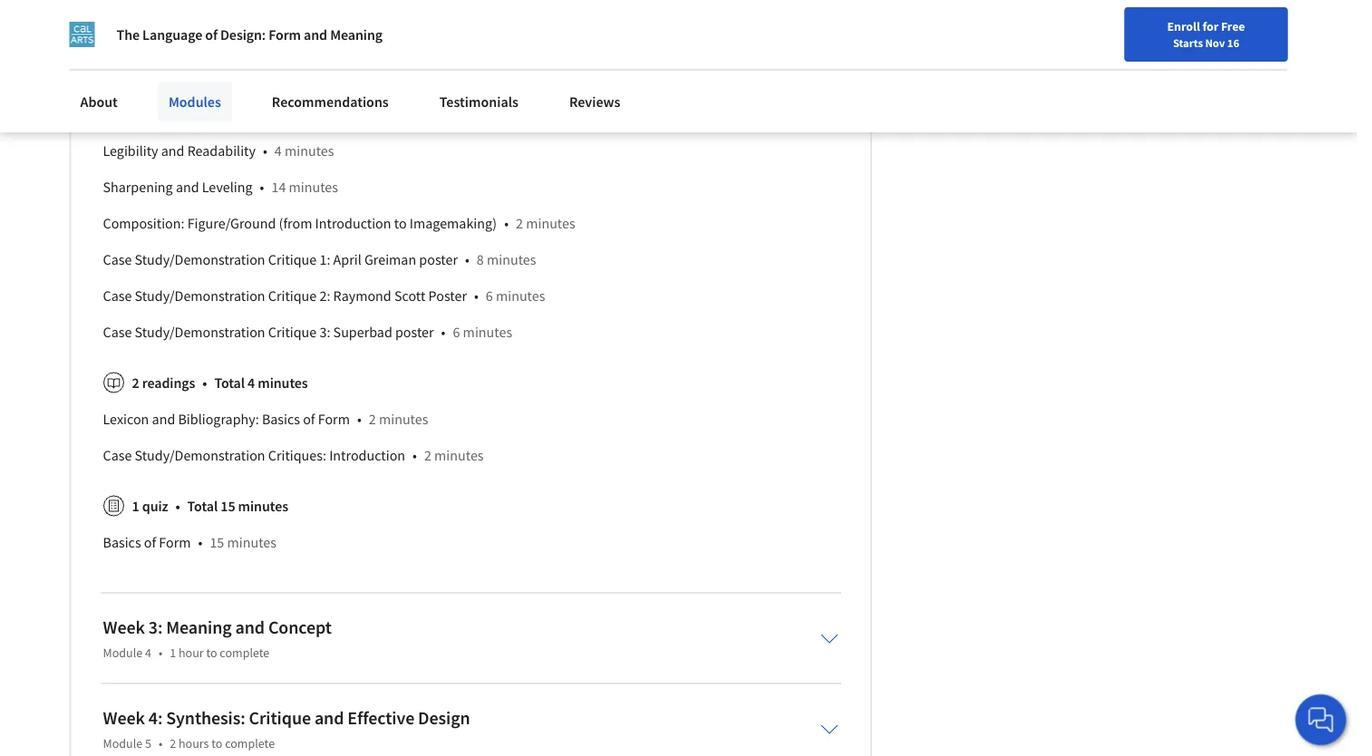 Task type: locate. For each thing, give the bounding box(es) containing it.
and
[[304, 25, 327, 44], [322, 33, 346, 51], [346, 69, 369, 87], [157, 105, 181, 124], [161, 142, 184, 160], [176, 178, 199, 196], [152, 410, 175, 428], [235, 616, 265, 639], [315, 707, 344, 730]]

0 vertical spatial contrast:
[[142, 33, 197, 51]]

4 study/demonstration from the top
[[135, 446, 265, 464]]

2 module from the top
[[103, 736, 143, 752]]

introduction right critiques:
[[329, 446, 405, 464]]

introduction for critiques:
[[329, 446, 405, 464]]

coursera image
[[22, 15, 137, 44]]

1 inside week 3: meaning and concept module 4 • 1 hour to complete
[[170, 645, 176, 661]]

free
[[1221, 18, 1245, 34]]

1 module from the top
[[103, 645, 143, 661]]

introduction up the april
[[315, 214, 391, 232]]

module left hour
[[103, 645, 143, 661]]

enroll for free starts nov 16
[[1167, 18, 1245, 50]]

0 vertical spatial basics
[[262, 410, 300, 428]]

and left the effective on the bottom of page
[[315, 707, 344, 730]]

2 week from the top
[[103, 707, 145, 730]]

4 left hour
[[145, 645, 151, 661]]

2
[[516, 214, 523, 232], [132, 374, 139, 392], [369, 410, 376, 428], [424, 446, 432, 464], [170, 736, 176, 752]]

critique for 3:
[[268, 323, 317, 341]]

basics down 1 quiz
[[103, 533, 141, 551]]

1 vertical spatial module
[[103, 736, 143, 752]]

1 vertical spatial 3:
[[148, 616, 163, 639]]

2 study/demonstration from the top
[[135, 287, 265, 305]]

1 study/demonstration from the top
[[135, 250, 265, 269]]

1 vertical spatial 6
[[486, 287, 493, 305]]

1 horizontal spatial 3:
[[320, 323, 330, 341]]

lexicon
[[103, 410, 149, 428]]

scale,
[[200, 33, 236, 51]]

study/demonstration for case study/demonstration critique 2: raymond scott poster • 6 minutes
[[135, 287, 265, 305]]

case study/demonstration critique 1: april greiman poster • 8 minutes
[[103, 250, 536, 269]]

visual contrast: line, texture, direction, and movement • 6 minutes
[[103, 69, 515, 87]]

0 vertical spatial 1
[[132, 497, 139, 515]]

and down 2 readings
[[152, 410, 175, 428]]

6 down poster
[[453, 323, 460, 341]]

bibliography:
[[178, 410, 259, 428]]

0 vertical spatial 6
[[455, 69, 462, 87]]

2 horizontal spatial of
[[303, 410, 315, 428]]

0 vertical spatial complete
[[220, 645, 270, 661]]

0 vertical spatial visual
[[103, 33, 139, 51]]

of
[[205, 25, 217, 44], [303, 410, 315, 428], [144, 533, 156, 551]]

0 horizontal spatial 3:
[[148, 616, 163, 639]]

1 vertical spatial contrast:
[[142, 69, 197, 87]]

form
[[269, 25, 301, 44], [318, 410, 350, 428], [159, 533, 191, 551]]

modules
[[169, 92, 221, 111]]

1 horizontal spatial form
[[269, 25, 301, 44]]

visual down line,
[[184, 105, 220, 124]]

2 vertical spatial of
[[144, 533, 156, 551]]

1 vertical spatial total
[[187, 497, 218, 515]]

to
[[394, 214, 407, 232], [206, 645, 217, 661], [211, 736, 222, 752]]

0 vertical spatial form
[[269, 25, 301, 44]]

0 horizontal spatial of
[[144, 533, 156, 551]]

total for total 4 minutes
[[214, 374, 245, 392]]

form right design:
[[269, 25, 301, 44]]

2 vertical spatial 6
[[453, 323, 460, 341]]

visual up about
[[103, 69, 139, 87]]

composition:
[[103, 214, 185, 232]]

• inside week 4: synthesis: critique and effective design module 5 • 2 hours to complete
[[159, 736, 162, 752]]

4 up 'lexicon and bibliography: basics of form • 2 minutes'
[[248, 374, 255, 392]]

case
[[103, 250, 132, 269], [103, 287, 132, 305], [103, 323, 132, 341], [103, 446, 132, 464]]

0 vertical spatial module
[[103, 645, 143, 661]]

total up basics of form • 15 minutes
[[187, 497, 218, 515]]

15 up basics of form • 15 minutes
[[221, 497, 235, 515]]

1 vertical spatial poster
[[395, 323, 434, 341]]

•
[[444, 69, 448, 87], [288, 105, 293, 124], [263, 142, 267, 160], [260, 178, 264, 196], [504, 214, 509, 232], [465, 250, 470, 269], [474, 287, 479, 305], [441, 323, 446, 341], [202, 374, 207, 392], [357, 410, 362, 428], [413, 446, 417, 464], [175, 497, 180, 515], [198, 533, 203, 551], [159, 645, 162, 661], [159, 736, 162, 752]]

form down quiz
[[159, 533, 191, 551]]

6 up testimonials
[[455, 69, 462, 87]]

about
[[80, 92, 118, 111]]

1 contrast: from the top
[[142, 33, 197, 51]]

2 readings
[[132, 374, 195, 392]]

hide info about module content region
[[103, 0, 839, 568]]

None search field
[[258, 11, 612, 48]]

0 vertical spatial week
[[103, 616, 145, 639]]

contrast: up modules
[[142, 69, 197, 87]]

0 horizontal spatial form
[[159, 533, 191, 551]]

2 case from the top
[[103, 287, 132, 305]]

8
[[477, 250, 484, 269]]

study/demonstration
[[135, 250, 265, 269], [135, 287, 265, 305], [135, 323, 265, 341], [135, 446, 265, 464]]

week inside week 4: synthesis: critique and effective design module 5 • 2 hours to complete
[[103, 707, 145, 730]]

3:
[[320, 323, 330, 341], [148, 616, 163, 639]]

scott
[[394, 287, 426, 305]]

0 vertical spatial to
[[394, 214, 407, 232]]

1 vertical spatial week
[[103, 707, 145, 730]]

0 vertical spatial 3:
[[320, 323, 330, 341]]

0 vertical spatial of
[[205, 25, 217, 44]]

and inside week 4: synthesis: critique and effective design module 5 • 2 hours to complete
[[315, 707, 344, 730]]

6 for case study/demonstration critique 2: raymond scott poster
[[486, 287, 493, 305]]

complete inside week 4: synthesis: critique and effective design module 5 • 2 hours to complete
[[225, 736, 275, 752]]

texture,
[[232, 69, 281, 87]]

week inside week 3: meaning and concept module 4 • 1 hour to complete
[[103, 616, 145, 639]]

and right the legibility
[[161, 142, 184, 160]]

critique for 2:
[[268, 287, 317, 305]]

contrast and visual hierarchy • 13 minutes
[[103, 105, 367, 124]]

complete inside week 3: meaning and concept module 4 • 1 hour to complete
[[220, 645, 270, 661]]

form up critiques:
[[318, 410, 350, 428]]

of up critiques:
[[303, 410, 315, 428]]

2 horizontal spatial 4
[[275, 142, 282, 160]]

0 horizontal spatial 1
[[132, 497, 139, 515]]

visual
[[103, 33, 139, 51], [103, 69, 139, 87], [184, 105, 220, 124]]

1 vertical spatial meaning
[[166, 616, 232, 639]]

1 vertical spatial of
[[303, 410, 315, 428]]

6 right poster
[[486, 287, 493, 305]]

4 up 14 at the left top of the page
[[275, 142, 282, 160]]

critique right synthesis: in the left bottom of the page
[[249, 707, 311, 730]]

to up 'greiman'
[[394, 214, 407, 232]]

introduction
[[315, 214, 391, 232], [329, 446, 405, 464]]

15
[[221, 497, 235, 515], [210, 533, 224, 551]]

1 vertical spatial 1
[[170, 645, 176, 661]]

complete
[[220, 645, 270, 661], [225, 736, 275, 752]]

visual right california institute of the arts image
[[103, 33, 139, 51]]

3 study/demonstration from the top
[[135, 323, 265, 341]]

poster up poster
[[419, 250, 458, 269]]

2 horizontal spatial form
[[318, 410, 350, 428]]

critique left 2:
[[268, 287, 317, 305]]

total
[[214, 374, 245, 392], [187, 497, 218, 515]]

1 vertical spatial 4
[[248, 374, 255, 392]]

1
[[132, 497, 139, 515], [170, 645, 176, 661]]

of left design:
[[205, 25, 217, 44]]

visual contrast: scale, shape, color, and value
[[103, 33, 382, 51]]

recommendations link
[[261, 82, 400, 122]]

meaning
[[330, 25, 383, 44], [166, 616, 232, 639]]

16
[[1228, 35, 1240, 50]]

1 horizontal spatial 1
[[170, 645, 176, 661]]

1 vertical spatial basics
[[103, 533, 141, 551]]

0 vertical spatial total
[[214, 374, 245, 392]]

3 case from the top
[[103, 323, 132, 341]]

critique down case study/demonstration critique 2: raymond scott poster • 6 minutes on the top left of page
[[268, 323, 317, 341]]

1 vertical spatial introduction
[[329, 446, 405, 464]]

1 left hour
[[170, 645, 176, 661]]

1 vertical spatial to
[[206, 645, 217, 661]]

to right hours
[[211, 736, 222, 752]]

and left concept
[[235, 616, 265, 639]]

and up direction,
[[304, 25, 327, 44]]

4 case from the top
[[103, 446, 132, 464]]

1 vertical spatial complete
[[225, 736, 275, 752]]

basics
[[262, 410, 300, 428], [103, 533, 141, 551]]

week
[[103, 616, 145, 639], [103, 707, 145, 730]]

reviews link
[[558, 82, 632, 122]]

2 vertical spatial to
[[211, 736, 222, 752]]

quiz
[[142, 497, 168, 515]]

critique
[[268, 250, 317, 269], [268, 287, 317, 305], [268, 323, 317, 341], [249, 707, 311, 730]]

1 left quiz
[[132, 497, 139, 515]]

poster down scott in the top of the page
[[395, 323, 434, 341]]

chat with us image
[[1307, 705, 1336, 734]]

and left leveling
[[176, 178, 199, 196]]

4
[[275, 142, 282, 160], [248, 374, 255, 392], [145, 645, 151, 661]]

color,
[[284, 33, 319, 51]]

13
[[300, 105, 314, 124]]

meaning right color,
[[330, 25, 383, 44]]

3: inside hide info about module content region
[[320, 323, 330, 341]]

module left 5 on the left bottom of page
[[103, 736, 143, 752]]

2 contrast: from the top
[[142, 69, 197, 87]]

complete down synthesis: in the left bottom of the page
[[225, 736, 275, 752]]

critique for 1:
[[268, 250, 317, 269]]

complete right hour
[[220, 645, 270, 661]]

meaning up hour
[[166, 616, 232, 639]]

basics up case study/demonstration critiques: introduction • 2 minutes on the left of page
[[262, 410, 300, 428]]

0 vertical spatial poster
[[419, 250, 458, 269]]

contrast: right "the"
[[142, 33, 197, 51]]

2:
[[320, 287, 330, 305]]

study/demonstration for case study/demonstration critiques: introduction • 2 minutes
[[135, 446, 265, 464]]

0 horizontal spatial 4
[[145, 645, 151, 661]]

1 week from the top
[[103, 616, 145, 639]]

visual for visual contrast: scale, shape, color, and value
[[103, 33, 139, 51]]

hours
[[179, 736, 209, 752]]

6
[[455, 69, 462, 87], [486, 287, 493, 305], [453, 323, 460, 341]]

to right hour
[[206, 645, 217, 661]]

to inside week 3: meaning and concept module 4 • 1 hour to complete
[[206, 645, 217, 661]]

0 horizontal spatial meaning
[[166, 616, 232, 639]]

1 vertical spatial visual
[[103, 69, 139, 87]]

15 down • total 15 minutes
[[210, 533, 224, 551]]

minutes
[[465, 69, 515, 87], [317, 105, 367, 124], [285, 142, 334, 160], [289, 178, 338, 196], [526, 214, 575, 232], [487, 250, 536, 269], [496, 287, 545, 305], [463, 323, 512, 341], [258, 374, 308, 392], [379, 410, 428, 428], [434, 446, 484, 464], [238, 497, 288, 515], [227, 533, 277, 551]]

total up bibliography:
[[214, 374, 245, 392]]

california institute of the arts image
[[69, 22, 95, 47]]

to inside hide info about module content region
[[394, 214, 407, 232]]

of down 1 quiz
[[144, 533, 156, 551]]

visual for visual contrast: line, texture, direction, and movement • 6 minutes
[[103, 69, 139, 87]]

and inside week 3: meaning and concept module 4 • 1 hour to complete
[[235, 616, 265, 639]]

1 horizontal spatial meaning
[[330, 25, 383, 44]]

contrast:
[[142, 33, 197, 51], [142, 69, 197, 87]]

2 vertical spatial 4
[[145, 645, 151, 661]]

0 vertical spatial introduction
[[315, 214, 391, 232]]

1 inside hide info about module content region
[[132, 497, 139, 515]]

1:
[[320, 250, 330, 269]]

0 vertical spatial meaning
[[330, 25, 383, 44]]

critique inside week 4: synthesis: critique and effective design module 5 • 2 hours to complete
[[249, 707, 311, 730]]

1 case from the top
[[103, 250, 132, 269]]

poster
[[419, 250, 458, 269], [395, 323, 434, 341]]

critique left 1:
[[268, 250, 317, 269]]

5
[[145, 736, 151, 752]]

menu item
[[977, 18, 1094, 77]]



Task type: vqa. For each thing, say whether or not it's contained in the screenshot.
or related to Audiologists
no



Task type: describe. For each thing, give the bounding box(es) containing it.
shape,
[[239, 33, 281, 51]]

total for total 15 minutes
[[187, 497, 218, 515]]

nov
[[1205, 35, 1225, 50]]

reviews
[[569, 92, 621, 111]]

2 inside week 4: synthesis: critique and effective design module 5 • 2 hours to complete
[[170, 736, 176, 752]]

the language of design: form and meaning
[[117, 25, 383, 44]]

week for week 4: synthesis: critique and effective design
[[103, 707, 145, 730]]

imagemaking)
[[410, 214, 497, 232]]

study/demonstration for case study/demonstration critique 3: superbad poster • 6 minutes
[[135, 323, 265, 341]]

greiman
[[364, 250, 416, 269]]

week for week 3: meaning and concept
[[103, 616, 145, 639]]

testimonials link
[[429, 82, 529, 122]]

6 for visual contrast: line, texture, direction, and movement
[[455, 69, 462, 87]]

3: inside week 3: meaning and concept module 4 • 1 hour to complete
[[148, 616, 163, 639]]

0 vertical spatial 15
[[221, 497, 235, 515]]

2 vertical spatial form
[[159, 533, 191, 551]]

1 vertical spatial 15
[[210, 533, 224, 551]]

contrast: for scale,
[[142, 33, 197, 51]]

case for case study/demonstration critique 3: superbad poster
[[103, 323, 132, 341]]

• total 15 minutes
[[175, 497, 288, 515]]

leveling
[[202, 178, 253, 196]]

show notifications image
[[1113, 23, 1134, 44]]

and left value
[[322, 33, 346, 51]]

sharpening
[[103, 178, 173, 196]]

design
[[418, 707, 470, 730]]

case study/demonstration critique 2: raymond scott poster • 6 minutes
[[103, 287, 545, 305]]

14
[[272, 178, 286, 196]]

testimonials
[[440, 92, 519, 111]]

1 horizontal spatial of
[[205, 25, 217, 44]]

case for case study/demonstration critique 2: raymond scott poster
[[103, 287, 132, 305]]

effective
[[348, 707, 415, 730]]

case study/demonstration critiques: introduction • 2 minutes
[[103, 446, 484, 464]]

0 horizontal spatial basics
[[103, 533, 141, 551]]

and right contrast
[[157, 105, 181, 124]]

language
[[142, 25, 202, 44]]

case for case study/demonstration critique 1: april greiman poster
[[103, 250, 132, 269]]

case for case study/demonstration critiques: introduction
[[103, 446, 132, 464]]

raymond
[[333, 287, 391, 305]]

enroll
[[1167, 18, 1200, 34]]

0 vertical spatial 4
[[275, 142, 282, 160]]

legibility
[[103, 142, 158, 160]]

contrast
[[103, 105, 155, 124]]

synthesis:
[[166, 707, 245, 730]]

sharpening and leveling • 14 minutes
[[103, 178, 338, 196]]

readability
[[187, 142, 256, 160]]

2 vertical spatial visual
[[184, 105, 220, 124]]

april
[[333, 250, 362, 269]]

4:
[[148, 707, 163, 730]]

1 horizontal spatial 4
[[248, 374, 255, 392]]

design:
[[220, 25, 266, 44]]

hour
[[179, 645, 204, 661]]

for
[[1203, 18, 1219, 34]]

1 horizontal spatial basics
[[262, 410, 300, 428]]

readings
[[142, 374, 195, 392]]

starts
[[1173, 35, 1203, 50]]

basics of form • 15 minutes
[[103, 533, 277, 551]]

1 quiz
[[132, 497, 168, 515]]

• inside week 3: meaning and concept module 4 • 1 hour to complete
[[159, 645, 162, 661]]

study/demonstration for case study/demonstration critique 1: april greiman poster • 8 minutes
[[135, 250, 265, 269]]

movement
[[372, 69, 436, 87]]

1 vertical spatial form
[[318, 410, 350, 428]]

poster
[[428, 287, 467, 305]]

week 4: synthesis: critique and effective design module 5 • 2 hours to complete
[[103, 707, 470, 752]]

hierarchy
[[223, 105, 281, 124]]

meaning inside week 3: meaning and concept module 4 • 1 hour to complete
[[166, 616, 232, 639]]

module inside week 3: meaning and concept module 4 • 1 hour to complete
[[103, 645, 143, 661]]

superbad
[[333, 323, 392, 341]]

value
[[349, 33, 382, 51]]

4 inside week 3: meaning and concept module 4 • 1 hour to complete
[[145, 645, 151, 661]]

introduction for (from
[[315, 214, 391, 232]]

case study/demonstration critique 3: superbad poster • 6 minutes
[[103, 323, 512, 341]]

module inside week 4: synthesis: critique and effective design module 5 • 2 hours to complete
[[103, 736, 143, 752]]

concept
[[268, 616, 332, 639]]

lexicon and bibliography: basics of form • 2 minutes
[[103, 410, 428, 428]]

to inside week 4: synthesis: critique and effective design module 5 • 2 hours to complete
[[211, 736, 222, 752]]

critiques:
[[268, 446, 326, 464]]

about link
[[69, 82, 129, 122]]

week 3: meaning and concept module 4 • 1 hour to complete
[[103, 616, 332, 661]]

contrast: for line,
[[142, 69, 197, 87]]

and up recommendations
[[346, 69, 369, 87]]

figure/ground
[[187, 214, 276, 232]]

(from
[[279, 214, 312, 232]]

the
[[117, 25, 140, 44]]

direction,
[[284, 69, 343, 87]]

recommendations
[[272, 92, 389, 111]]

• total 4 minutes
[[202, 374, 308, 392]]

modules link
[[158, 82, 232, 122]]

legibility and readability • 4 minutes
[[103, 142, 334, 160]]

line,
[[200, 69, 230, 87]]

composition: figure/ground (from introduction to imagemaking) • 2 minutes
[[103, 214, 575, 232]]



